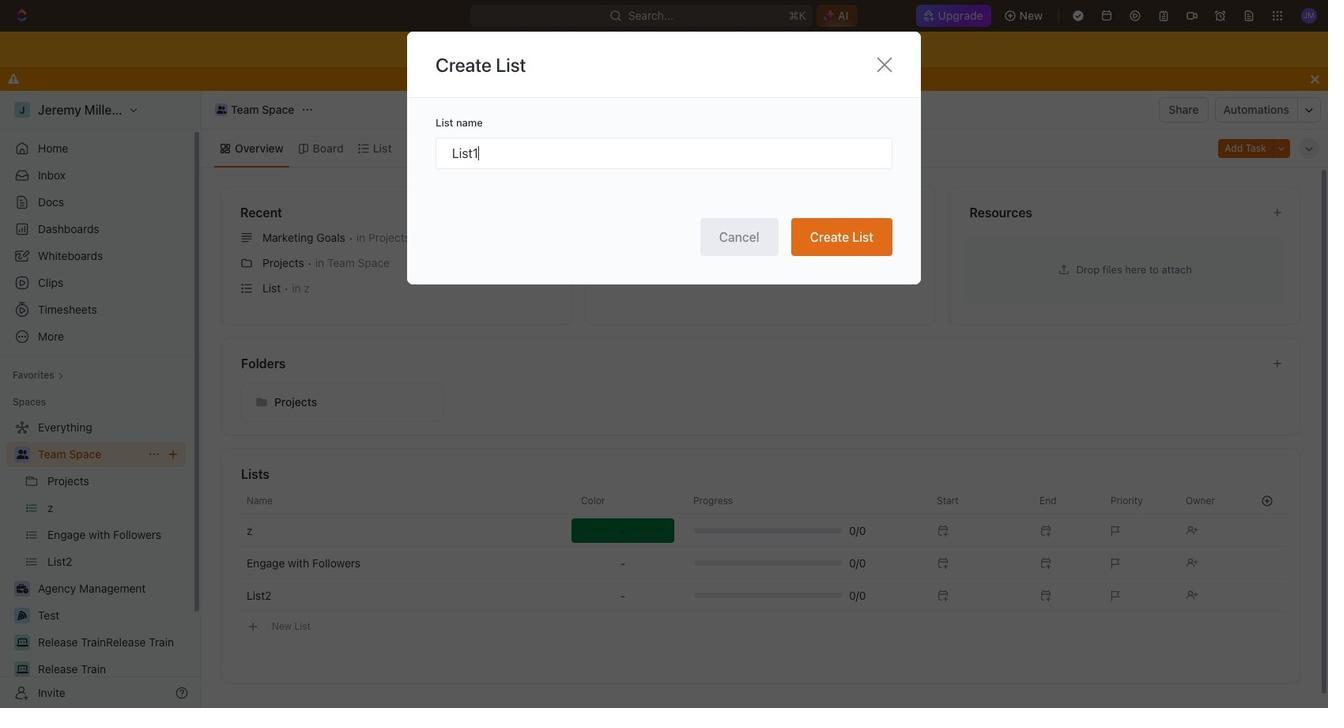 Task type: describe. For each thing, give the bounding box(es) containing it.
tree inside sidebar navigation
[[6, 415, 186, 708]]

user group image inside sidebar navigation
[[16, 450, 28, 459]]



Task type: locate. For each thing, give the bounding box(es) containing it.
tree
[[6, 415, 186, 708]]

1 vertical spatial user group image
[[16, 450, 28, 459]]

0 horizontal spatial user group image
[[16, 450, 28, 459]]

0 vertical spatial user group image
[[216, 106, 226, 114]]

1 horizontal spatial user group image
[[216, 106, 226, 114]]

sidebar navigation
[[0, 91, 202, 708]]

user group image
[[216, 106, 226, 114], [16, 450, 28, 459]]

List text field
[[436, 137, 893, 169]]



Task type: vqa. For each thing, say whether or not it's contained in the screenshot.
the List text field
yes



